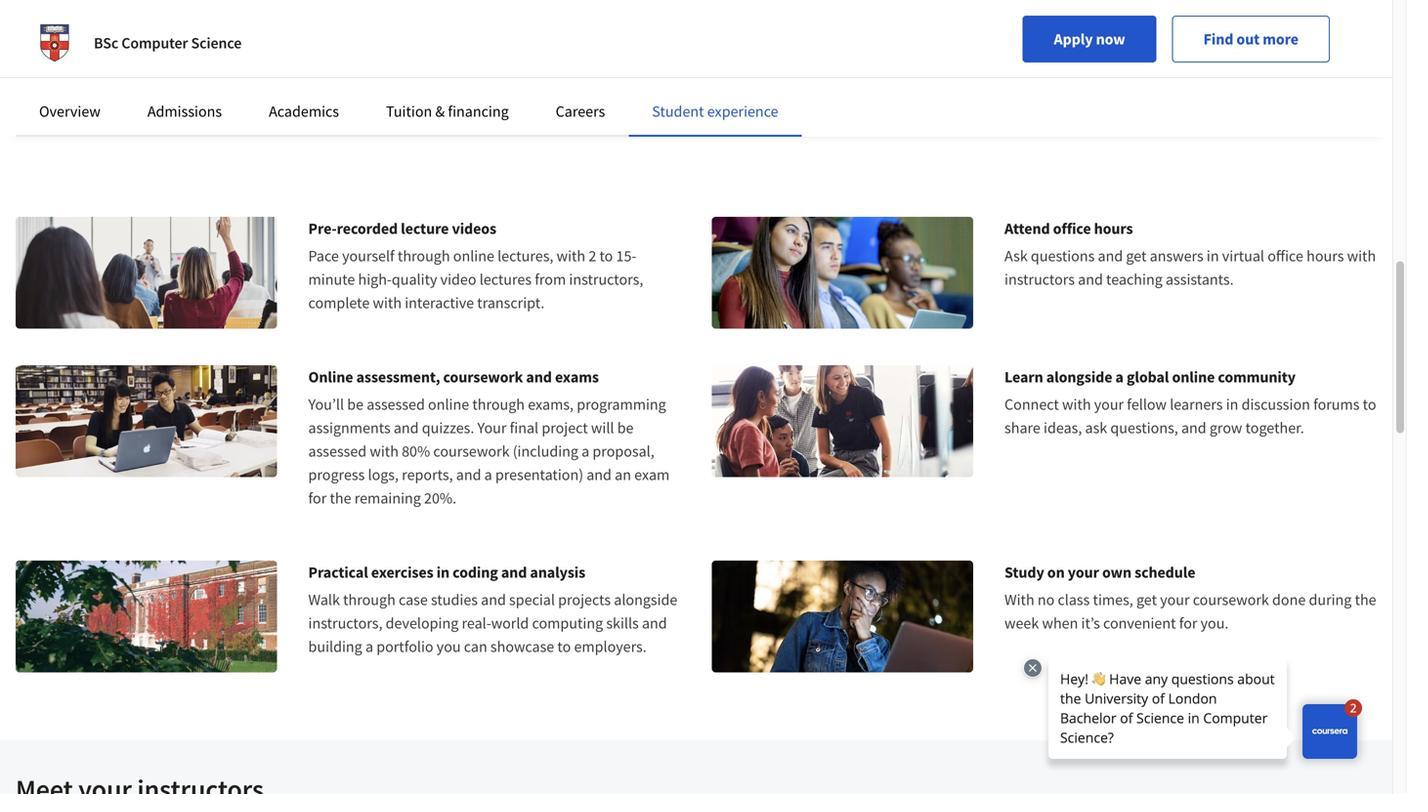Task type: locate. For each thing, give the bounding box(es) containing it.
&
[[435, 102, 445, 121]]

on up thought-
[[154, 84, 171, 104]]

0 vertical spatial be
[[347, 395, 364, 414]]

recorded down coursera
[[91, 12, 150, 31]]

on up the pre-
[[71, 0, 88, 8]]

2 horizontal spatial you
[[771, 12, 795, 31]]

be right the will
[[617, 418, 634, 438]]

instructors right "access"
[[523, 84, 593, 104]]

0 vertical spatial instructors,
[[569, 270, 644, 289]]

1 horizontal spatial projects
[[558, 590, 611, 610]]

a down your on the bottom
[[484, 465, 492, 485]]

in
[[1207, 246, 1219, 266], [1226, 395, 1239, 414], [437, 563, 450, 583]]

lecture
[[401, 219, 449, 239]]

minute
[[308, 270, 355, 289]]

be up assignments
[[347, 395, 364, 414]]

0 horizontal spatial be
[[347, 395, 364, 414]]

schedule
[[1135, 563, 1196, 583]]

study
[[1005, 563, 1045, 583]]

office
[[642, 84, 678, 104], [1053, 219, 1091, 239], [1268, 246, 1304, 266]]

instructors, down 2
[[569, 270, 644, 289]]

0 vertical spatial assessed
[[367, 395, 425, 414]]

pre-
[[64, 12, 91, 31]]

video inside pre-recorded lecture videos pace yourself through online lectures, with 2 to 15- minute high-quality video lectures from instructors, complete with interactive transcript.
[[440, 270, 477, 289]]

1 vertical spatial you
[[771, 12, 795, 31]]

0 vertical spatial during
[[66, 35, 109, 55]]

alongside up 'ideas,'
[[1047, 368, 1113, 387]]

0 horizontal spatial you
[[402, 0, 426, 8]]

world
[[491, 614, 529, 633]]

exercises
[[371, 563, 434, 583]]

computer
[[121, 33, 188, 53]]

2 vertical spatial online
[[428, 395, 469, 414]]

0 vertical spatial alongside
[[1047, 368, 1113, 387]]

2 horizontal spatial in
[[1226, 395, 1239, 414]]

1 horizontal spatial studies
[[431, 590, 478, 610]]

0 vertical spatial online
[[453, 246, 495, 266]]

alongside up skills at the bottom of the page
[[614, 590, 678, 610]]

2 vertical spatial during
[[1309, 590, 1352, 610]]

with inside the attend office hours ask questions and get answers in virtual office hours with instructors and teaching assistants.
[[1348, 246, 1376, 266]]

instructors down questions
[[1005, 270, 1075, 289]]

assignments
[[308, 418, 391, 438]]

instructors, up building
[[308, 614, 383, 633]]

0 horizontal spatial for
[[308, 489, 327, 508]]

programming up the will
[[577, 395, 666, 414]]

zoom
[[311, 84, 349, 104]]

science
[[191, 33, 242, 53]]

2 vertical spatial in
[[437, 563, 450, 583]]

through inside online assessment, coursework and exams you'll be assessed online through exams, programming assignments and quizzes. your final project will be assessed with 80% coursework (including a proposal, progress logs, reports, and a presentation) and an exam for the remaining 20%.
[[472, 395, 525, 414]]

get up convenient
[[1137, 590, 1157, 610]]

lively
[[88, 108, 122, 127]]

0 horizontal spatial through
[[343, 590, 396, 610]]

for inside the study on your own schedule with no class times, get your coursework done during the week when it's convenient for you.
[[1180, 614, 1198, 633]]

during inside the study on your own schedule with no class times, get your coursework done during the week when it's convenient for you.
[[1309, 590, 1352, 610]]

0 vertical spatial on
[[71, 0, 88, 8]]

online assessment, coursework and exams you'll be assessed online through exams, programming assignments and quizzes. your final project will be assessed with 80% coursework (including a proposal, progress logs, reports, and a presentation) and an exam for the remaining 20%.
[[308, 368, 670, 508]]

for down progress
[[308, 489, 327, 508]]

online up quizzes.
[[428, 395, 469, 414]]

0 vertical spatial can
[[799, 12, 822, 31]]

with inside degrees on coursera are powered by technology that helps you spark meaningful connections with your faculty and peers. courses include weekly pre-recorded video lectures, quizzes, and programming assignments. there's no live attendance required, so you can keep up your studies during commutes or other short periods of spare time.
[[629, 0, 658, 8]]

2 vertical spatial through
[[343, 590, 396, 610]]

live
[[587, 12, 610, 31]]

be
[[347, 395, 364, 414], [617, 418, 634, 438]]

ask
[[1005, 246, 1028, 266]]

keep
[[825, 12, 857, 31]]

and down zoom
[[329, 108, 354, 127]]

own
[[1103, 563, 1132, 583]]

and up of
[[307, 12, 332, 31]]

0 vertical spatial office
[[642, 84, 678, 104]]

computing
[[532, 614, 603, 633]]

for left you.
[[1180, 614, 1198, 633]]

0 horizontal spatial to
[[558, 637, 571, 657]]

presentation)
[[495, 465, 584, 485]]

quality
[[392, 270, 437, 289]]

lectures, up science
[[192, 12, 248, 31]]

you.
[[1201, 614, 1229, 633]]

through down practical
[[343, 590, 396, 610]]

and up 80%
[[394, 418, 419, 438]]

0 vertical spatial are
[[153, 0, 174, 8]]

a left global
[[1116, 368, 1124, 387]]

0 horizontal spatial the
[[330, 489, 351, 508]]

0 horizontal spatial are
[[153, 0, 174, 8]]

online inside pre-recorded lecture videos pace yourself through online lectures, with 2 to 15- minute high-quality video lectures from instructors, complete with interactive transcript.
[[453, 246, 495, 266]]

so
[[753, 12, 768, 31]]

periods
[[277, 35, 326, 55]]

alongside inside learn alongside a global online community connect with your fellow learners in discussion forums to share ideas, ask questions, and grow together.
[[1047, 368, 1113, 387]]

0 vertical spatial studies
[[16, 35, 63, 55]]

student
[[652, 102, 704, 121]]

are left hands-
[[776, 84, 797, 104]]

assessed down assessment,
[[367, 395, 425, 414]]

through inside practical exercises in coding and analysis walk through case studies and special projects alongside instructors, developing real-world computing skills and building a portfolio you can showcase to employers.
[[343, 590, 396, 610]]

2 vertical spatial on
[[1048, 563, 1065, 583]]

showcase
[[491, 637, 554, 657]]

are up bsc computer science
[[153, 0, 174, 8]]

and right slack,
[[422, 84, 447, 104]]

1 vertical spatial on
[[154, 84, 171, 104]]

on inside degrees on coursera are powered by technology that helps you spark meaningful connections with your faculty and peers. courses include weekly pre-recorded video lectures, quizzes, and programming assignments. there's no live attendance required, so you can keep up your studies during commutes or other short periods of spare time.
[[71, 0, 88, 8]]

0 vertical spatial no
[[567, 12, 584, 31]]

1 horizontal spatial to
[[600, 246, 613, 266]]

to inside practical exercises in coding and analysis walk through case studies and special projects alongside instructors, developing real-world computing skills and building a portfolio you can showcase to employers.
[[558, 637, 571, 657]]

through up your on the bottom
[[472, 395, 525, 414]]

1 horizontal spatial video
[[440, 270, 477, 289]]

2 horizontal spatial to
[[1363, 395, 1377, 414]]

quizzes.
[[422, 418, 474, 438]]

hours up "teaching" at the top of the page
[[1094, 219, 1133, 239]]

studies inside practical exercises in coding and analysis walk through case studies and special projects alongside instructors, developing real-world computing skills and building a portfolio you can showcase to employers.
[[431, 590, 478, 610]]

the down progress
[[330, 489, 351, 508]]

during inside students collaborate on group projects using zoom and slack, and can access instructors during office hours. faculty are hands-on, expertly facilitating lively and thought-provoking classes and projects.
[[596, 84, 639, 104]]

1 vertical spatial during
[[596, 84, 639, 104]]

you down developing
[[437, 637, 461, 657]]

in left coding
[[437, 563, 450, 583]]

careers link
[[556, 102, 605, 121]]

can down peers.
[[799, 12, 822, 31]]

2 vertical spatial can
[[464, 637, 487, 657]]

online down videos
[[453, 246, 495, 266]]

by
[[238, 0, 254, 8]]

students
[[16, 84, 74, 104]]

group
[[174, 84, 213, 104]]

1 vertical spatial studies
[[431, 590, 478, 610]]

get inside the attend office hours ask questions and get answers in virtual office hours with instructors and teaching assistants.
[[1126, 246, 1147, 266]]

spark
[[429, 0, 465, 8]]

videos
[[452, 219, 497, 239]]

1 vertical spatial instructors,
[[308, 614, 383, 633]]

careers
[[556, 102, 605, 121]]

office right virtual at the right top of the page
[[1268, 246, 1304, 266]]

2 vertical spatial coursework
[[1193, 590, 1270, 610]]

0 horizontal spatial hours
[[1094, 219, 1133, 239]]

0 vertical spatial you
[[402, 0, 426, 8]]

community
[[1218, 368, 1296, 387]]

find
[[1204, 29, 1234, 49]]

ideas,
[[1044, 418, 1082, 438]]

through inside pre-recorded lecture videos pace yourself through online lectures, with 2 to 15- minute high-quality video lectures from instructors, complete with interactive transcript.
[[398, 246, 450, 266]]

1 vertical spatial lectures,
[[498, 246, 554, 266]]

programming down helps
[[335, 12, 425, 31]]

0 horizontal spatial video
[[153, 12, 189, 31]]

courses
[[812, 0, 865, 8]]

progress
[[308, 465, 365, 485]]

0 horizontal spatial lectures,
[[192, 12, 248, 31]]

get up "teaching" at the top of the page
[[1126, 246, 1147, 266]]

0 horizontal spatial no
[[567, 12, 584, 31]]

helps
[[363, 0, 399, 8]]

0 horizontal spatial recorded
[[91, 12, 150, 31]]

coursework up your on the bottom
[[443, 368, 523, 387]]

studies down weekly
[[16, 35, 63, 55]]

1 vertical spatial instructors
[[1005, 270, 1075, 289]]

meaningful
[[468, 0, 543, 8]]

employers.
[[574, 637, 647, 657]]

final
[[510, 418, 539, 438]]

0 vertical spatial for
[[308, 489, 327, 508]]

1 horizontal spatial no
[[1038, 590, 1055, 610]]

connect
[[1005, 395, 1059, 414]]

0 vertical spatial through
[[398, 246, 450, 266]]

you inside practical exercises in coding and analysis walk through case studies and special projects alongside instructors, developing real-world computing skills and building a portfolio you can showcase to employers.
[[437, 637, 461, 657]]

0 horizontal spatial office
[[642, 84, 678, 104]]

high-
[[358, 270, 392, 289]]

overview link
[[39, 102, 101, 121]]

1 vertical spatial to
[[1363, 395, 1377, 414]]

tuition & financing
[[386, 102, 509, 121]]

online up learners
[[1172, 368, 1215, 387]]

a inside practical exercises in coding and analysis walk through case studies and special projects alongside instructors, developing real-world computing skills and building a portfolio you can showcase to employers.
[[366, 637, 373, 657]]

assessed
[[367, 395, 425, 414], [308, 442, 367, 461]]

0 vertical spatial coursework
[[443, 368, 523, 387]]

0 horizontal spatial projects
[[216, 84, 269, 104]]

recorded up yourself
[[337, 219, 398, 239]]

technology
[[257, 0, 330, 8]]

office inside students collaborate on group projects using zoom and slack, and can access instructors during office hours. faculty are hands-on, expertly facilitating lively and thought-provoking classes and projects.
[[642, 84, 678, 104]]

office left "hours."
[[642, 84, 678, 104]]

in up grow
[[1226, 395, 1239, 414]]

will
[[591, 418, 614, 438]]

and up exams,
[[526, 368, 552, 387]]

1 horizontal spatial in
[[1207, 246, 1219, 266]]

peers.
[[769, 0, 809, 8]]

a down 'project'
[[582, 442, 590, 461]]

lectures, up lectures
[[498, 246, 554, 266]]

0 vertical spatial instructors
[[523, 84, 593, 104]]

1 horizontal spatial instructors,
[[569, 270, 644, 289]]

instructors, inside pre-recorded lecture videos pace yourself through online lectures, with 2 to 15- minute high-quality video lectures from instructors, complete with interactive transcript.
[[569, 270, 644, 289]]

during left student
[[596, 84, 639, 104]]

your inside learn alongside a global online community connect with your fellow learners in discussion forums to share ideas, ask questions, and grow together.
[[1095, 395, 1124, 414]]

questions
[[1031, 246, 1095, 266]]

you down peers.
[[771, 12, 795, 31]]

with inside online assessment, coursework and exams you'll be assessed online through exams, programming assignments and quizzes. your final project will be assessed with 80% coursework (including a proposal, progress logs, reports, and a presentation) and an exam for the remaining 20%.
[[370, 442, 399, 461]]

during down the pre-
[[66, 35, 109, 55]]

can
[[799, 12, 822, 31], [451, 84, 474, 104], [464, 637, 487, 657]]

can inside degrees on coursera are powered by technology that helps you spark meaningful connections with your faculty and peers. courses include weekly pre-recorded video lectures, quizzes, and programming assignments. there's no live attendance required, so you can keep up your studies during commutes or other short periods of spare time.
[[799, 12, 822, 31]]

0 horizontal spatial instructors
[[523, 84, 593, 104]]

1 vertical spatial projects
[[558, 590, 611, 610]]

0 horizontal spatial during
[[66, 35, 109, 55]]

1 vertical spatial get
[[1137, 590, 1157, 610]]

online inside online assessment, coursework and exams you'll be assessed online through exams, programming assignments and quizzes. your final project will be assessed with 80% coursework (including a proposal, progress logs, reports, and a presentation) and an exam for the remaining 20%.
[[428, 395, 469, 414]]

and up 20%.
[[456, 465, 481, 485]]

0 horizontal spatial alongside
[[614, 590, 678, 610]]

coursera
[[91, 0, 150, 8]]

on right study
[[1048, 563, 1065, 583]]

and up world
[[481, 590, 506, 610]]

1 vertical spatial in
[[1226, 395, 1239, 414]]

it's
[[1082, 614, 1100, 633]]

with inside learn alongside a global online community connect with your fellow learners in discussion forums to share ideas, ask questions, and grow together.
[[1063, 395, 1091, 414]]

through up quality
[[398, 246, 450, 266]]

1 horizontal spatial lectures,
[[498, 246, 554, 266]]

to right forums
[[1363, 395, 1377, 414]]

hours right virtual at the right top of the page
[[1307, 246, 1344, 266]]

projects inside practical exercises in coding and analysis walk through case studies and special projects alongside instructors, developing real-world computing skills and building a portfolio you can showcase to employers.
[[558, 590, 611, 610]]

1 vertical spatial office
[[1053, 219, 1091, 239]]

now
[[1096, 29, 1126, 49]]

academics
[[269, 102, 339, 121]]

lectures, inside pre-recorded lecture videos pace yourself through online lectures, with 2 to 15- minute high-quality video lectures from instructors, complete with interactive transcript.
[[498, 246, 554, 266]]

on for study
[[1048, 563, 1065, 583]]

can down real-
[[464, 637, 487, 657]]

provoking
[[210, 108, 276, 127]]

1 horizontal spatial during
[[596, 84, 639, 104]]

1 vertical spatial can
[[451, 84, 474, 104]]

and right lively
[[125, 108, 150, 127]]

can inside practical exercises in coding and analysis walk through case studies and special projects alongside instructors, developing real-world computing skills and building a portfolio you can showcase to employers.
[[464, 637, 487, 657]]

0 vertical spatial lectures,
[[192, 12, 248, 31]]

commutes
[[112, 35, 181, 55]]

2 horizontal spatial through
[[472, 395, 525, 414]]

1 vertical spatial the
[[1355, 590, 1377, 610]]

special
[[509, 590, 555, 610]]

assessed up progress
[[308, 442, 367, 461]]

office up questions
[[1053, 219, 1091, 239]]

you right helps
[[402, 0, 426, 8]]

1 vertical spatial for
[[1180, 614, 1198, 633]]

hours
[[1094, 219, 1133, 239], [1307, 246, 1344, 266]]

1 horizontal spatial alongside
[[1047, 368, 1113, 387]]

no down connections
[[567, 12, 584, 31]]

analysis
[[530, 563, 586, 583]]

2 vertical spatial to
[[558, 637, 571, 657]]

studies up real-
[[431, 590, 478, 610]]

pace
[[308, 246, 339, 266]]

coursework up you.
[[1193, 590, 1270, 610]]

of
[[329, 35, 342, 55]]

the right done
[[1355, 590, 1377, 610]]

0 vertical spatial programming
[[335, 12, 425, 31]]

in up assistants.
[[1207, 246, 1219, 266]]

1 horizontal spatial are
[[776, 84, 797, 104]]

1 horizontal spatial the
[[1355, 590, 1377, 610]]

attend office hours ask questions and get answers in virtual office hours with instructors and teaching assistants.
[[1005, 219, 1376, 289]]

exam
[[635, 465, 670, 485]]

projects up computing
[[558, 590, 611, 610]]

0 horizontal spatial studies
[[16, 35, 63, 55]]

ask
[[1086, 418, 1108, 438]]

no
[[567, 12, 584, 31], [1038, 590, 1055, 610]]

1 vertical spatial are
[[776, 84, 797, 104]]

1 horizontal spatial recorded
[[337, 219, 398, 239]]

your up ask
[[1095, 395, 1124, 414]]

0 horizontal spatial programming
[[335, 12, 425, 31]]

1 horizontal spatial programming
[[577, 395, 666, 414]]

apply now
[[1054, 29, 1126, 49]]

to down computing
[[558, 637, 571, 657]]

during right done
[[1309, 590, 1352, 610]]

are inside degrees on coursera are powered by technology that helps you spark meaningful connections with your faculty and peers. courses include weekly pre-recorded video lectures, quizzes, and programming assignments. there's no live attendance required, so you can keep up your studies during commutes or other short periods of spare time.
[[153, 0, 174, 8]]

video up bsc computer science
[[153, 12, 189, 31]]

1 vertical spatial online
[[1172, 368, 1215, 387]]

yourself
[[342, 246, 395, 266]]

weekly
[[16, 12, 61, 31]]

0 vertical spatial to
[[600, 246, 613, 266]]

2 horizontal spatial during
[[1309, 590, 1352, 610]]

coursework down your on the bottom
[[433, 442, 510, 461]]

from
[[535, 270, 566, 289]]

can inside students collaborate on group projects using zoom and slack, and can access instructors during office hours. faculty are hands-on, expertly facilitating lively and thought-provoking classes and projects.
[[451, 84, 474, 104]]

1 horizontal spatial office
[[1053, 219, 1091, 239]]

attendance
[[613, 12, 687, 31]]

1 horizontal spatial you
[[437, 637, 461, 657]]

to right 2
[[600, 246, 613, 266]]

and up special
[[501, 563, 527, 583]]

share
[[1005, 418, 1041, 438]]

the inside online assessment, coursework and exams you'll be assessed online through exams, programming assignments and quizzes. your final project will be assessed with 80% coursework (including a proposal, progress logs, reports, and a presentation) and an exam for the remaining 20%.
[[330, 489, 351, 508]]

instructors inside students collaborate on group projects using zoom and slack, and can access instructors during office hours. faculty are hands-on, expertly facilitating lively and thought-provoking classes and projects.
[[523, 84, 593, 104]]

on inside the study on your own schedule with no class times, get your coursework done during the week when it's convenient for you.
[[1048, 563, 1065, 583]]

and down learners
[[1182, 418, 1207, 438]]

projects up provoking
[[216, 84, 269, 104]]

80%
[[402, 442, 430, 461]]

no right with on the right of page
[[1038, 590, 1055, 610]]

coursework
[[443, 368, 523, 387], [433, 442, 510, 461], [1193, 590, 1270, 610]]

0 horizontal spatial instructors,
[[308, 614, 383, 633]]

classes
[[280, 108, 326, 127]]

to inside learn alongside a global online community connect with your fellow learners in discussion forums to share ideas, ask questions, and grow together.
[[1363, 395, 1377, 414]]

learn
[[1005, 368, 1044, 387]]

1 vertical spatial recorded
[[337, 219, 398, 239]]

1 vertical spatial no
[[1038, 590, 1055, 610]]

2 horizontal spatial on
[[1048, 563, 1065, 583]]

can right "&"
[[451, 84, 474, 104]]

a right building
[[366, 637, 373, 657]]

0 vertical spatial projects
[[216, 84, 269, 104]]

1 horizontal spatial through
[[398, 246, 450, 266]]

2 vertical spatial you
[[437, 637, 461, 657]]

video up interactive
[[440, 270, 477, 289]]

and right skills at the bottom of the page
[[642, 614, 667, 633]]

1 vertical spatial video
[[440, 270, 477, 289]]

0 horizontal spatial on
[[71, 0, 88, 8]]



Task type: vqa. For each thing, say whether or not it's contained in the screenshot.
Operations
no



Task type: describe. For each thing, give the bounding box(es) containing it.
fellow
[[1127, 395, 1167, 414]]

together.
[[1246, 418, 1305, 438]]

studies inside degrees on coursera are powered by technology that helps you spark meaningful connections with your faculty and peers. courses include weekly pre-recorded video lectures, quizzes, and programming assignments. there's no live attendance required, so you can keep up your studies during commutes or other short periods of spare time.
[[16, 35, 63, 55]]

online inside learn alongside a global online community connect with your fellow learners in discussion forums to share ideas, ask questions, and grow together.
[[1172, 368, 1215, 387]]

interactive
[[405, 293, 474, 313]]

programming inside degrees on coursera are powered by technology that helps you spark meaningful connections with your faculty and peers. courses include weekly pre-recorded video lectures, quizzes, and programming assignments. there's no live attendance required, so you can keep up your studies during commutes or other short periods of spare time.
[[335, 12, 425, 31]]

no inside the study on your own schedule with no class times, get your coursework done during the week when it's convenient for you.
[[1038, 590, 1055, 610]]

assignments.
[[428, 12, 514, 31]]

students collaborate on group projects using zoom and slack, and can access instructors during office hours. faculty are hands-on, expertly facilitating lively and thought-provoking classes and projects.
[[16, 84, 922, 127]]

virtual
[[1223, 246, 1265, 266]]

case
[[399, 590, 428, 610]]

collaborate
[[77, 84, 151, 104]]

expertly
[[869, 84, 922, 104]]

a inside learn alongside a global online community connect with your fellow learners in discussion forums to share ideas, ask questions, and grow together.
[[1116, 368, 1124, 387]]

recorded inside pre-recorded lecture videos pace yourself through online lectures, with 2 to 15- minute high-quality video lectures from instructors, complete with interactive transcript.
[[337, 219, 398, 239]]

your up class
[[1068, 563, 1100, 583]]

recorded inside degrees on coursera are powered by technology that helps you spark meaningful connections with your faculty and peers. courses include weekly pre-recorded video lectures, quizzes, and programming assignments. there's no live attendance required, so you can keep up your studies during commutes or other short periods of spare time.
[[91, 12, 150, 31]]

no inside degrees on coursera are powered by technology that helps you spark meaningful connections with your faculty and peers. courses include weekly pre-recorded video lectures, quizzes, and programming assignments. there's no live attendance required, so you can keep up your studies during commutes or other short periods of spare time.
[[567, 12, 584, 31]]

the inside the study on your own schedule with no class times, get your coursework done during the week when it's convenient for you.
[[1355, 590, 1377, 610]]

answers
[[1150, 246, 1204, 266]]

to inside pre-recorded lecture videos pace yourself through online lectures, with 2 to 15- minute high-quality video lectures from instructors, complete with interactive transcript.
[[600, 246, 613, 266]]

get inside the study on your own schedule with no class times, get your coursework done during the week when it's convenient for you.
[[1137, 590, 1157, 610]]

bsc
[[94, 33, 118, 53]]

attend
[[1005, 219, 1050, 239]]

and left an
[[587, 465, 612, 485]]

time.
[[384, 35, 418, 55]]

during inside degrees on coursera are powered by technology that helps you spark meaningful connections with your faculty and peers. courses include weekly pre-recorded video lectures, quizzes, and programming assignments. there's no live attendance required, so you can keep up your studies during commutes or other short periods of spare time.
[[66, 35, 109, 55]]

learn alongside a global online community connect with your fellow learners in discussion forums to share ideas, ask questions, and grow together.
[[1005, 368, 1377, 438]]

1 horizontal spatial be
[[617, 418, 634, 438]]

apply now button
[[1023, 16, 1157, 63]]

on inside students collaborate on group projects using zoom and slack, and can access instructors during office hours. faculty are hands-on, expertly facilitating lively and thought-provoking classes and projects.
[[154, 84, 171, 104]]

you'll
[[308, 395, 344, 414]]

programming inside online assessment, coursework and exams you'll be assessed online through exams, programming assignments and quizzes. your final project will be assessed with 80% coursework (including a proposal, progress logs, reports, and a presentation) and an exam for the remaining 20%.
[[577, 395, 666, 414]]

1 vertical spatial assessed
[[308, 442, 367, 461]]

exams,
[[528, 395, 574, 414]]

tuition
[[386, 102, 432, 121]]

assessment,
[[356, 368, 440, 387]]

0 vertical spatial hours
[[1094, 219, 1133, 239]]

during for students
[[596, 84, 639, 104]]

remaining
[[355, 489, 421, 508]]

1 horizontal spatial hours
[[1307, 246, 1344, 266]]

academics link
[[269, 102, 339, 121]]

on for degrees
[[71, 0, 88, 8]]

degrees
[[16, 0, 68, 8]]

financing
[[448, 102, 509, 121]]

admissions
[[147, 102, 222, 121]]

short
[[239, 35, 273, 55]]

instructors, inside practical exercises in coding and analysis walk through case studies and special projects alongside instructors, developing real-world computing skills and building a portfolio you can showcase to employers.
[[308, 614, 383, 633]]

faculty
[[694, 0, 738, 8]]

discussion
[[1242, 395, 1311, 414]]

and inside learn alongside a global online community connect with your fellow learners in discussion forums to share ideas, ask questions, and grow together.
[[1182, 418, 1207, 438]]

video inside degrees on coursera are powered by technology that helps you spark meaningful connections with your faculty and peers. courses include weekly pre-recorded video lectures, quizzes, and programming assignments. there's no live attendance required, so you can keep up your studies during commutes or other short periods of spare time.
[[153, 12, 189, 31]]

lectures, inside degrees on coursera are powered by technology that helps you spark meaningful connections with your faculty and peers. courses include weekly pre-recorded video lectures, quizzes, and programming assignments. there's no live attendance required, so you can keep up your studies during commutes or other short periods of spare time.
[[192, 12, 248, 31]]

pre-
[[308, 219, 337, 239]]

and down questions
[[1078, 270, 1103, 289]]

quizzes,
[[251, 12, 304, 31]]

developing
[[386, 614, 459, 633]]

transcript.
[[477, 293, 545, 313]]

study on your own schedule with no class times, get your coursework done during the week when it's convenient for you.
[[1005, 563, 1377, 633]]

bsc computer science
[[94, 33, 242, 53]]

university of london logo image
[[31, 20, 78, 66]]

online
[[308, 368, 353, 387]]

in inside practical exercises in coding and analysis walk through case studies and special projects alongside instructors, developing real-world computing skills and building a portfolio you can showcase to employers.
[[437, 563, 450, 583]]

facilitating
[[16, 108, 85, 127]]

assistants.
[[1166, 270, 1234, 289]]

in inside the attend office hours ask questions and get answers in virtual office hours with instructors and teaching assistants.
[[1207, 246, 1219, 266]]

overview
[[39, 102, 101, 121]]

times,
[[1093, 590, 1134, 610]]

for inside online assessment, coursework and exams you'll be assessed online through exams, programming assignments and quizzes. your final project will be assessed with 80% coursework (including a proposal, progress logs, reports, and a presentation) and an exam for the remaining 20%.
[[308, 489, 327, 508]]

portfolio
[[377, 637, 434, 657]]

teaching
[[1107, 270, 1163, 289]]

projects inside students collaborate on group projects using zoom and slack, and can access instructors during office hours. faculty are hands-on, expertly facilitating lively and thought-provoking classes and projects.
[[216, 84, 269, 104]]

your
[[478, 418, 507, 438]]

find out more button
[[1173, 16, 1330, 63]]

hands-
[[800, 84, 845, 104]]

your down include
[[880, 12, 910, 31]]

practical exercises in coding and analysis walk through case studies and special projects alongside instructors, developing real-world computing skills and building a portfolio you can showcase to employers.
[[308, 563, 678, 657]]

find out more
[[1204, 29, 1299, 49]]

your up attendance
[[661, 0, 691, 8]]

global
[[1127, 368, 1169, 387]]

alongside inside practical exercises in coding and analysis walk through case studies and special projects alongside instructors, developing real-world computing skills and building a portfolio you can showcase to employers.
[[614, 590, 678, 610]]

and up projects.
[[352, 84, 377, 104]]

experience
[[707, 102, 779, 121]]

and up "teaching" at the top of the page
[[1098, 246, 1123, 266]]

projects.
[[357, 108, 414, 127]]

your down schedule at the right of page
[[1160, 590, 1190, 610]]

real-
[[462, 614, 491, 633]]

2 vertical spatial office
[[1268, 246, 1304, 266]]

project
[[542, 418, 588, 438]]

15-
[[616, 246, 637, 266]]

faculty
[[725, 84, 773, 104]]

student experience
[[652, 102, 779, 121]]

are inside students collaborate on group projects using zoom and slack, and can access instructors during office hours. faculty are hands-on, expertly facilitating lively and thought-provoking classes and projects.
[[776, 84, 797, 104]]

that
[[333, 0, 360, 8]]

student experience link
[[652, 102, 779, 121]]

more
[[1263, 29, 1299, 49]]

there's
[[517, 12, 564, 31]]

instructors inside the attend office hours ask questions and get answers in virtual office hours with instructors and teaching assistants.
[[1005, 270, 1075, 289]]

include
[[868, 0, 916, 8]]

access
[[477, 84, 519, 104]]

an
[[615, 465, 631, 485]]

proposal,
[[593, 442, 655, 461]]

week
[[1005, 614, 1039, 633]]

reports,
[[402, 465, 453, 485]]

(including
[[513, 442, 579, 461]]

and up 'so'
[[741, 0, 766, 8]]

or
[[184, 35, 198, 55]]

connections
[[546, 0, 626, 8]]

practical
[[308, 563, 368, 583]]

with
[[1005, 590, 1035, 610]]

1 vertical spatial coursework
[[433, 442, 510, 461]]

in inside learn alongside a global online community connect with your fellow learners in discussion forums to share ideas, ask questions, and grow together.
[[1226, 395, 1239, 414]]

done
[[1273, 590, 1306, 610]]

degrees on coursera are powered by technology that helps you spark meaningful connections with your faculty and peers. courses include weekly pre-recorded video lectures, quizzes, and programming assignments. there's no live attendance required, so you can keep up your studies during commutes or other short periods of spare time.
[[16, 0, 916, 55]]

coursework inside the study on your own schedule with no class times, get your coursework done during the week when it's convenient for you.
[[1193, 590, 1270, 610]]

on,
[[845, 84, 866, 104]]

logs,
[[368, 465, 399, 485]]

hours.
[[681, 84, 722, 104]]

up
[[860, 12, 877, 31]]

during for study
[[1309, 590, 1352, 610]]



